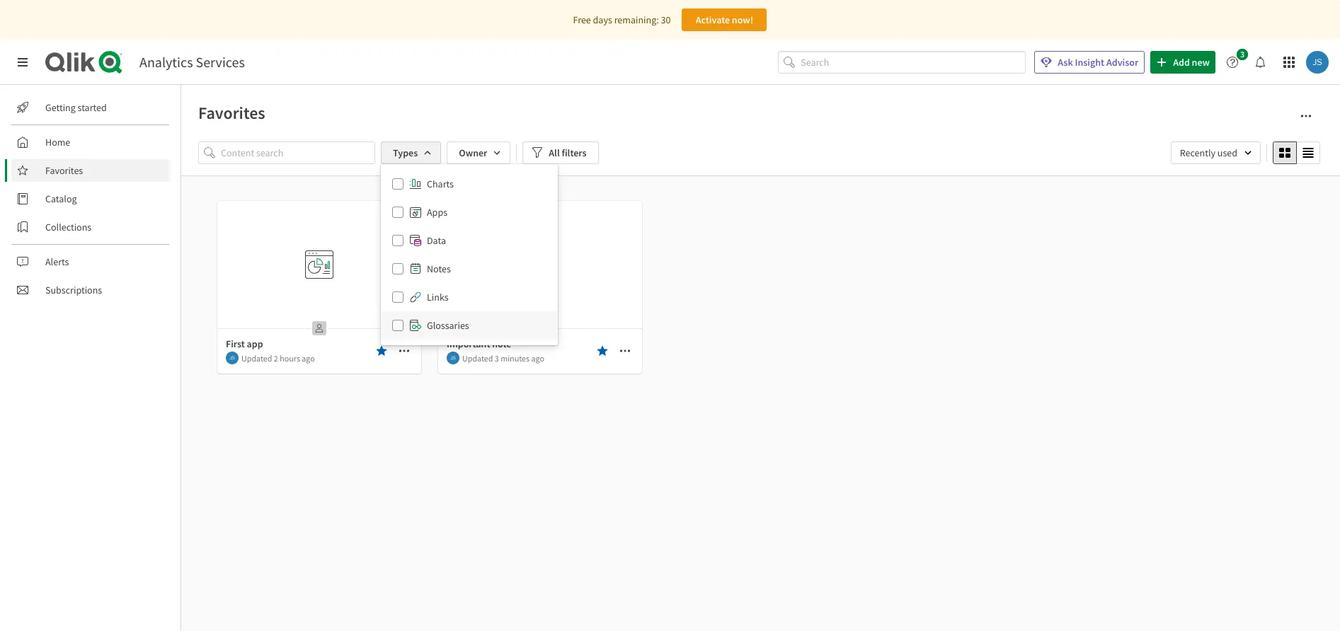 Task type: vqa. For each thing, say whether or not it's contained in the screenshot.
Recently Used field
yes



Task type: locate. For each thing, give the bounding box(es) containing it.
0 horizontal spatial updated
[[242, 353, 272, 364]]

types
[[393, 147, 418, 159]]

ago for first app
[[302, 353, 315, 364]]

activate now! link
[[682, 9, 767, 31]]

personal element up updated 2 hours ago
[[308, 317, 331, 340]]

1 horizontal spatial more actions image
[[620, 346, 631, 357]]

analytics services element
[[140, 53, 245, 71]]

0 horizontal spatial jacob simon element
[[226, 352, 239, 365]]

updated
[[242, 353, 272, 364], [463, 353, 493, 364]]

ago for important note
[[532, 353, 545, 364]]

2 remove from favorites image from the left
[[597, 346, 608, 357]]

jacob simon image
[[1307, 51, 1330, 74], [447, 352, 460, 365]]

0 horizontal spatial favorites
[[45, 164, 83, 177]]

important
[[447, 338, 490, 351]]

0 horizontal spatial remove from favorites image
[[376, 346, 387, 357]]

3 down note
[[495, 353, 499, 364]]

favorites
[[198, 102, 265, 124], [45, 164, 83, 177]]

2 ago from the left
[[532, 353, 545, 364]]

app
[[247, 338, 263, 351]]

now!
[[732, 13, 754, 26]]

catalog
[[45, 193, 77, 205]]

1 horizontal spatial updated
[[463, 353, 493, 364]]

2 updated from the left
[[463, 353, 493, 364]]

ago right the minutes
[[532, 353, 545, 364]]

1 horizontal spatial ago
[[532, 353, 545, 364]]

ago right hours at the left bottom
[[302, 353, 315, 364]]

1 vertical spatial favorites
[[45, 164, 83, 177]]

1 horizontal spatial 3
[[1241, 49, 1245, 60]]

ago
[[302, 353, 315, 364], [532, 353, 545, 364]]

personal element for important note
[[529, 317, 552, 340]]

updated for note
[[463, 353, 493, 364]]

collections link
[[11, 216, 170, 239]]

catalog link
[[11, 188, 170, 210]]

links
[[427, 291, 449, 304]]

Recently used field
[[1171, 142, 1262, 164]]

1 remove from favorites image from the left
[[376, 346, 387, 357]]

getting started link
[[11, 96, 170, 119]]

activate
[[696, 13, 730, 26]]

30
[[661, 13, 671, 26]]

0 horizontal spatial jacob simon image
[[447, 352, 460, 365]]

analytics
[[140, 53, 193, 71]]

1 horizontal spatial remove from favorites image
[[597, 346, 608, 357]]

2 horizontal spatial more actions image
[[1301, 111, 1313, 122]]

1 vertical spatial jacob simon image
[[447, 352, 460, 365]]

1 horizontal spatial jacob simon element
[[447, 352, 460, 365]]

getting started
[[45, 101, 107, 114]]

personal element for first app
[[308, 317, 331, 340]]

0 vertical spatial 3
[[1241, 49, 1245, 60]]

1 vertical spatial 3
[[495, 353, 499, 364]]

personal element up the minutes
[[529, 317, 552, 340]]

1 updated from the left
[[242, 353, 272, 364]]

jacob simon element down important
[[447, 352, 460, 365]]

more actions image for first app
[[399, 346, 410, 357]]

remove from favorites image for note
[[597, 346, 608, 357]]

0 horizontal spatial 3
[[495, 353, 499, 364]]

favorites up catalog
[[45, 164, 83, 177]]

1 horizontal spatial favorites
[[198, 102, 265, 124]]

more actions image
[[1301, 111, 1313, 122], [399, 346, 410, 357], [620, 346, 631, 357]]

2 personal element from the left
[[529, 317, 552, 340]]

2 jacob simon element from the left
[[447, 352, 460, 365]]

jacob simon element down first
[[226, 352, 239, 365]]

2
[[274, 353, 278, 364]]

0 horizontal spatial ago
[[302, 353, 315, 364]]

1 personal element from the left
[[308, 317, 331, 340]]

1 jacob simon element from the left
[[226, 352, 239, 365]]

3
[[1241, 49, 1245, 60], [495, 353, 499, 364]]

0 horizontal spatial personal element
[[308, 317, 331, 340]]

note
[[492, 338, 512, 351]]

1 horizontal spatial personal element
[[529, 317, 552, 340]]

3 button
[[1222, 49, 1253, 74]]

1 ago from the left
[[302, 353, 315, 364]]

new
[[1193, 56, 1211, 69]]

1 horizontal spatial jacob simon image
[[1307, 51, 1330, 74]]

owner
[[459, 147, 488, 159]]

0 horizontal spatial more actions image
[[399, 346, 410, 357]]

filters region
[[198, 139, 1324, 346]]

remove from favorites image
[[376, 346, 387, 357], [597, 346, 608, 357]]

add new button
[[1151, 51, 1216, 74]]

updated down app
[[242, 353, 272, 364]]

services
[[196, 53, 245, 71]]

recently used
[[1181, 147, 1238, 159]]

0 vertical spatial favorites
[[198, 102, 265, 124]]

personal element
[[308, 317, 331, 340], [529, 317, 552, 340]]

important note
[[447, 338, 512, 351]]

started
[[78, 101, 107, 114]]

analytics services
[[140, 53, 245, 71]]

searchbar element
[[779, 51, 1027, 74]]

subscriptions
[[45, 284, 102, 297]]

favorites down services
[[198, 102, 265, 124]]

3 right new
[[1241, 49, 1245, 60]]

home
[[45, 136, 70, 149]]

collections
[[45, 221, 92, 234]]

updated for app
[[242, 353, 272, 364]]

0 vertical spatial jacob simon image
[[1307, 51, 1330, 74]]

jacob simon element
[[226, 352, 239, 365], [447, 352, 460, 365]]

alerts link
[[11, 251, 170, 273]]

updated down important note
[[463, 353, 493, 364]]

glossaries
[[427, 319, 469, 332]]



Task type: describe. For each thing, give the bounding box(es) containing it.
minutes
[[501, 353, 530, 364]]

getting
[[45, 101, 76, 114]]

jacob simon image
[[226, 352, 239, 365]]

used
[[1218, 147, 1238, 159]]

more actions image for important note
[[620, 346, 631, 357]]

data
[[427, 234, 446, 247]]

add new
[[1174, 56, 1211, 69]]

jacob simon element for first
[[226, 352, 239, 365]]

all filters button
[[523, 142, 599, 164]]

remaining:
[[615, 13, 659, 26]]

charts
[[427, 178, 454, 191]]

types button
[[381, 142, 441, 164]]

add
[[1174, 56, 1191, 69]]

subscriptions link
[[11, 279, 170, 302]]

close sidebar menu image
[[17, 57, 28, 68]]

updated 2 hours ago
[[242, 353, 315, 364]]

Search text field
[[801, 51, 1027, 74]]

insight
[[1076, 56, 1105, 69]]

filters
[[562, 147, 587, 159]]

ask insight advisor
[[1058, 56, 1139, 69]]

updated 3 minutes ago
[[463, 353, 545, 364]]

recently
[[1181, 147, 1216, 159]]

favorites link
[[11, 159, 170, 182]]

3 inside dropdown button
[[1241, 49, 1245, 60]]

switch view group
[[1274, 142, 1321, 164]]

favorites inside navigation pane element
[[45, 164, 83, 177]]

notes
[[427, 263, 451, 276]]

first app
[[226, 338, 263, 351]]

activate now!
[[696, 13, 754, 26]]

remove from favorites image for app
[[376, 346, 387, 357]]

first
[[226, 338, 245, 351]]

ask
[[1058, 56, 1074, 69]]

home link
[[11, 131, 170, 154]]

owner button
[[447, 142, 511, 164]]

jacob simon element for important
[[447, 352, 460, 365]]

free
[[573, 13, 591, 26]]

all filters
[[549, 147, 587, 159]]

ask insight advisor button
[[1035, 51, 1146, 74]]

days
[[593, 13, 613, 26]]

alerts
[[45, 256, 69, 268]]

free days remaining: 30
[[573, 13, 671, 26]]

all
[[549, 147, 560, 159]]

Content search text field
[[221, 142, 375, 164]]

apps
[[427, 206, 448, 219]]

navigation pane element
[[0, 91, 181, 307]]

hours
[[280, 353, 300, 364]]

advisor
[[1107, 56, 1139, 69]]



